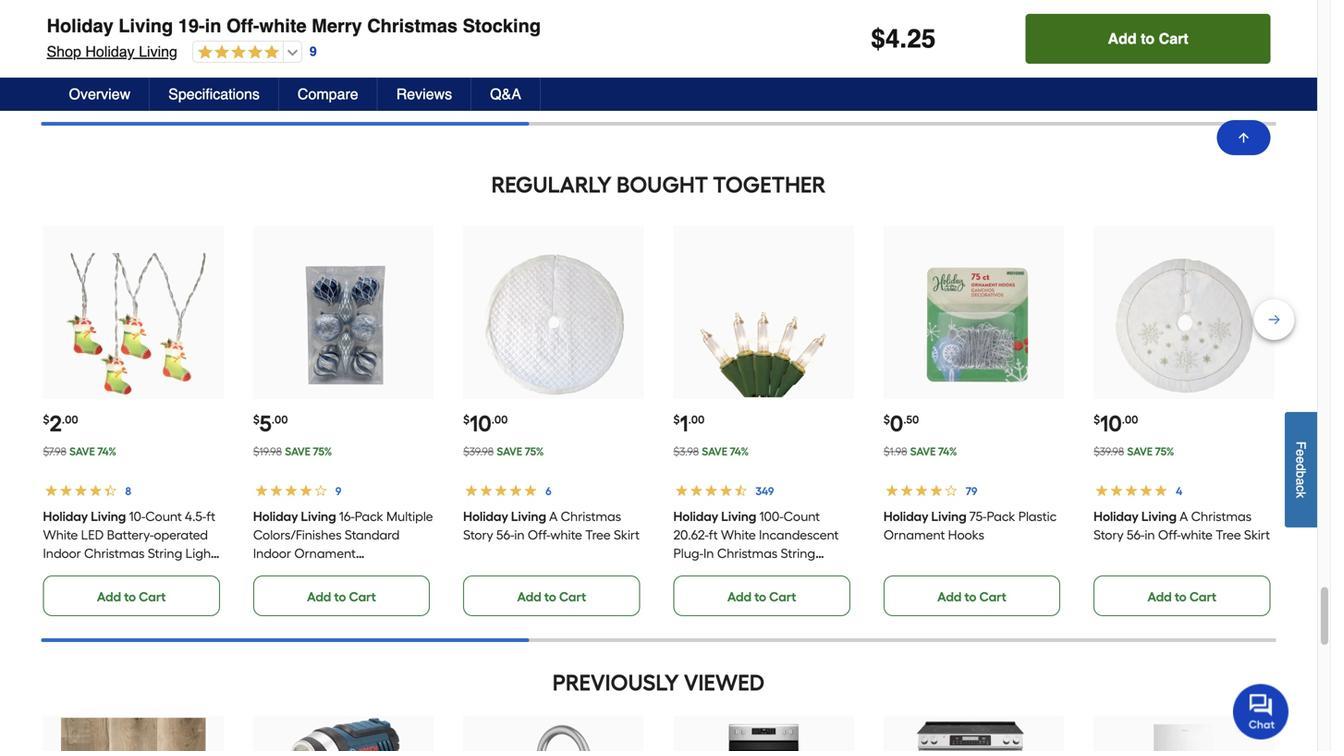 Task type: vqa. For each thing, say whether or not it's contained in the screenshot.


Task type: describe. For each thing, give the bounding box(es) containing it.
silver
[[1094, 11, 1125, 26]]

16-pack multiple colors/finishes standard indoor ornament shatterproof
[[253, 509, 433, 580]]

cart for list item containing 19-in off-white snowflake christmas stocking
[[139, 73, 166, 88]]

2 list item
[[43, 226, 224, 617]]

$ 2 .00
[[43, 411, 78, 437]]

add to cart for list item containing 19-in multiple colors plaid christmas stocking
[[517, 73, 586, 88]]

previously viewed
[[553, 670, 765, 697]]

regularly bought together heading
[[41, 167, 1277, 204]]

plaid
[[504, 11, 533, 26]]

plug-
[[674, 546, 704, 562]]

holiday living 75-pack plastic ornament hooks image
[[902, 253, 1046, 398]]

$3.98
[[674, 445, 699, 459]]

.50
[[904, 413, 919, 427]]

previously
[[553, 670, 679, 697]]

19-in off-white snowflake christmas stocking
[[43, 0, 221, 26]]

10-in red snowflake christmas stocking
[[253, 0, 431, 26]]

in inside 19-in silver embroidered christmas stocking
[[1252, 0, 1262, 8]]

pack for 0
[[987, 509, 1016, 525]]

$ 5 .00
[[253, 411, 288, 437]]

arrow up image
[[1237, 130, 1252, 145]]

add for 2 'list item' in the left of the page
[[97, 590, 121, 605]]

red
[[369, 0, 392, 8]]

white inside 19-in off-white snowflake christmas stocking
[[180, 0, 212, 8]]

f e e d b a c k
[[1294, 442, 1309, 499]]

cart for list item containing 19-in silver embroidered christmas stocking
[[1190, 73, 1217, 88]]

3 75% from the left
[[1156, 445, 1175, 459]]

save inside 1 list item
[[702, 445, 728, 459]]

2 skirt from the left
[[1245, 528, 1271, 543]]

q&a
[[490, 86, 522, 103]]

white for 1
[[721, 528, 756, 543]]

$7.98
[[43, 445, 66, 459]]

operated
[[154, 528, 208, 543]]

shop holiday living
[[47, 43, 177, 60]]

2 $39.98 from the left
[[1094, 445, 1125, 459]]

6 holiday living from the left
[[1094, 509, 1177, 525]]

19-in multiple colors plaid christmas stocking
[[463, 0, 625, 45]]

add for list item containing 10-in red snowflake christmas stocking
[[307, 73, 331, 88]]

holiday living inside 0 'list item'
[[884, 509, 967, 525]]

add to cart link for first 10 list item from left
[[463, 576, 640, 617]]

19-in multiple colors plaid christmas stocking link inside list item
[[463, 0, 625, 45]]

chat invite button image
[[1234, 684, 1290, 740]]

christmas inside 19-in silver embroidered christmas stocking
[[1207, 11, 1267, 26]]

1 a from the left
[[549, 509, 558, 525]]

2 story from the left
[[1094, 528, 1124, 543]]

compare button
[[279, 78, 378, 111]]

.00 inside $ 2 .00
[[62, 413, 78, 427]]

1 10 from the left
[[470, 411, 492, 437]]

add to cart inside button
[[1108, 30, 1189, 47]]

list item containing 19-in off-white snowflake christmas stocking
[[43, 0, 224, 100]]

shatterproof
[[253, 565, 328, 580]]

list item containing 24-in white knit christmas stocking
[[884, 0, 1065, 100]]

cart for 2 'list item' in the left of the page
[[139, 590, 166, 605]]

midea 30-in glass top 5 elements 6.3-cu ft self-cleaning air fry convection oven slide-in smart electric range (stainless steel) image
[[902, 718, 1046, 752]]

4.5-
[[185, 509, 206, 525]]

regularly bought together
[[492, 172, 826, 198]]

2 a christmas story 56-in off-white tree skirt from the left
[[1094, 509, 1271, 543]]

bought
[[617, 172, 708, 198]]

.
[[900, 24, 907, 54]]

cart for 5 list item
[[349, 590, 376, 605]]

overview button
[[50, 78, 150, 111]]

bosch 12-volt max 1/4-in cordless impact driver image
[[271, 718, 416, 752]]

cart for list item containing 24-in white knit christmas stocking
[[980, 73, 1007, 88]]

$1.98 save 74%
[[884, 445, 958, 459]]

add to cart link for 2 'list item' in the left of the page
[[43, 576, 220, 617]]

a
[[1294, 478, 1309, 486]]

2 e from the top
[[1294, 457, 1309, 464]]

d
[[1294, 464, 1309, 471]]

snowflake inside 10-in red snowflake christmas stocking
[[253, 11, 314, 26]]

add to cart for list item containing 19-in silver embroidered christmas stocking
[[1148, 73, 1217, 88]]

$3.98 save 74%
[[674, 445, 749, 459]]

add to cart link for 1 list item
[[674, 576, 851, 617]]

multiple for 19-in multiple colors plaid christmas stocking
[[578, 0, 625, 8]]

19- for christmas
[[1236, 0, 1252, 8]]

white for 2
[[43, 528, 78, 543]]

add to cart button
[[1026, 14, 1271, 64]]

off- inside 19-in off-white snowflake christmas stocking
[[158, 0, 180, 8]]

holiday living inside 1 list item
[[674, 509, 757, 525]]

previously viewed heading
[[41, 665, 1277, 702]]

add to cart for 5 list item
[[307, 590, 376, 605]]

to for list item containing 19-in off-white snowflake christmas stocking
[[124, 73, 136, 88]]

lights inside 10-count 4.5-ft white led battery-operated indoor christmas string lights timer
[[186, 546, 221, 562]]

christmas inside 19-in off-white snowflake christmas stocking
[[107, 11, 167, 26]]

2 $39.98 save 75% from the left
[[1094, 445, 1175, 459]]

add to cart for list item containing 24-in white knit christmas stocking
[[938, 73, 1007, 88]]

add to cart link for 5 list item
[[253, 576, 430, 617]]

1 holiday living a christmas story 56-in off-white tree skirt image from the left
[[482, 253, 626, 398]]

74% for 2
[[97, 445, 116, 459]]

led
[[81, 528, 104, 543]]

living inside 0 'list item'
[[932, 509, 967, 525]]

cart for list item containing 19-in multiple colors plaid christmas stocking
[[559, 73, 586, 88]]

save inside 5 list item
[[285, 445, 311, 459]]

16-
[[339, 509, 355, 525]]

$ inside $ 1 .00
[[674, 413, 680, 427]]

shop
[[47, 43, 81, 60]]

to for 0 'list item'
[[965, 590, 977, 605]]

reviews button
[[378, 78, 472, 111]]

0
[[890, 411, 904, 437]]

standard
[[345, 528, 400, 543]]

74% for 0
[[939, 445, 958, 459]]

whirlpool 30-in glass top 5 elements 5.3-cu ft self-cleaning air fry convection oven freestanding electric range (fingerprint resistant stainless steel) image
[[692, 718, 836, 752]]

2 10 list item from the left
[[1094, 226, 1275, 617]]

100-
[[760, 509, 784, 525]]

to for 5 list item
[[334, 590, 346, 605]]

75% for second holiday living a christmas story 56-in off-white tree skirt image from the right
[[525, 445, 544, 459]]

10- for count
[[129, 509, 145, 525]]

2 a from the left
[[1180, 509, 1189, 525]]

add to cart link for list item containing 19-in silver embroidered christmas stocking
[[1094, 59, 1271, 100]]

2 $ 10 .00 from the left
[[1094, 411, 1139, 437]]

add to cart for 0 'list item'
[[938, 590, 1007, 605]]

1 list item
[[674, 226, 854, 617]]

25
[[907, 24, 936, 54]]

in inside '19-in multiple colors plaid christmas stocking'
[[565, 0, 575, 8]]

battery-
[[107, 528, 154, 543]]

cart for list item containing 10-in red snowflake christmas stocking
[[349, 73, 376, 88]]

1 $39.98 from the left
[[463, 445, 494, 459]]

1 story from the left
[[463, 528, 494, 543]]

add for 0 'list item'
[[938, 590, 962, 605]]

lights inside 100-count 20.62-ft white incandescent plug-in christmas string lights
[[674, 565, 709, 580]]

24-
[[948, 0, 966, 8]]

living inside 5 list item
[[301, 509, 336, 525]]

b
[[1294, 471, 1309, 478]]

in
[[704, 546, 714, 562]]

c
[[1294, 486, 1309, 492]]

living inside 1 list item
[[721, 509, 757, 525]]

75-pack plastic ornament hooks
[[884, 509, 1057, 543]]

count for 2
[[145, 509, 182, 525]]

merry
[[312, 15, 362, 37]]

moen adler spot resist stainless single handle pull-down kitchen faucet with deck plate image
[[482, 718, 626, 752]]

19- for plaid
[[549, 0, 565, 8]]

6 save from the left
[[1128, 445, 1153, 459]]

add inside button
[[1108, 30, 1137, 47]]

1 $ 10 .00 from the left
[[463, 411, 508, 437]]

holiday inside 1 list item
[[674, 509, 719, 525]]

19-in off-white snowflake christmas stocking link up shop holiday living
[[43, 0, 221, 26]]

ft for 1
[[709, 528, 718, 543]]

3 holiday living from the left
[[463, 509, 547, 525]]

specifications
[[168, 86, 260, 103]]

christmas inside 10-in red snowflake christmas stocking
[[317, 11, 377, 26]]

count for 1
[[784, 509, 820, 525]]

.00 for second holiday living a christmas story 56-in off-white tree skirt image from the right
[[492, 413, 508, 427]]

string inside 10-count 4.5-ft white led battery-operated indoor christmas string lights timer
[[148, 546, 182, 562]]

add to cart link for 0 'list item'
[[884, 576, 1061, 617]]

to for list item containing 19-in silver embroidered christmas stocking
[[1175, 73, 1187, 88]]



Task type: locate. For each thing, give the bounding box(es) containing it.
1 horizontal spatial $ 10 .00
[[1094, 411, 1139, 437]]

$ 0 .50
[[884, 411, 919, 437]]

1
[[680, 411, 689, 437]]

to inside 1 list item
[[755, 590, 767, 605]]

stocking inside '19-in multiple colors plaid christmas stocking'
[[463, 29, 514, 45]]

1 horizontal spatial multiple
[[578, 0, 625, 8]]

0 horizontal spatial white
[[43, 528, 78, 543]]

string
[[148, 546, 182, 562], [781, 546, 816, 562]]

add to cart link
[[43, 59, 220, 100], [253, 59, 430, 100], [463, 59, 640, 100], [674, 59, 851, 100], [884, 59, 1061, 100], [1094, 59, 1271, 100], [43, 576, 220, 617], [253, 576, 430, 617], [463, 576, 640, 617], [674, 576, 851, 617], [884, 576, 1061, 617], [1094, 576, 1271, 617]]

1 horizontal spatial string
[[781, 546, 816, 562]]

2 indoor from the left
[[253, 546, 291, 562]]

timer
[[43, 565, 77, 580]]

.00 for holiday living 16-pack multiple colors/finishes standard indoor ornament shatterproof image
[[272, 413, 288, 427]]

0 horizontal spatial multiple
[[387, 509, 433, 525]]

white inside 10-count 4.5-ft white led battery-operated indoor christmas string lights timer
[[43, 528, 78, 543]]

add inside 2 'list item'
[[97, 590, 121, 605]]

0 horizontal spatial skirt
[[614, 528, 640, 543]]

1 75% from the left
[[313, 445, 332, 459]]

add to cart for list item containing 10-in red snowflake christmas stocking
[[307, 73, 376, 88]]

snowflake up shop
[[43, 11, 104, 26]]

4 .00 from the left
[[689, 413, 705, 427]]

cart inside button
[[1159, 30, 1189, 47]]

3 .00 from the left
[[492, 413, 508, 427]]

ft
[[206, 509, 215, 525], [709, 528, 718, 543]]

2 pack from the left
[[987, 509, 1016, 525]]

viewed
[[684, 670, 765, 697]]

colors/finishes
[[253, 528, 342, 543]]

10-
[[339, 0, 356, 8], [129, 509, 145, 525]]

count up incandescent in the bottom right of the page
[[784, 509, 820, 525]]

add to cart link for list item containing 19-in off-white snowflake christmas stocking
[[43, 59, 220, 100]]

2 10 from the left
[[1101, 411, 1122, 437]]

20.62-
[[674, 528, 709, 543]]

add to cart inside 5 list item
[[307, 590, 376, 605]]

1 10 list item from the left
[[463, 226, 644, 617]]

19-in off-white snowflake christmas stocking link
[[43, 0, 224, 46], [43, 0, 221, 26]]

living
[[119, 15, 173, 37], [139, 43, 177, 60], [91, 509, 126, 525], [301, 509, 336, 525], [511, 509, 547, 525], [721, 509, 757, 525], [932, 509, 967, 525], [1142, 509, 1177, 525]]

pack left plastic
[[987, 509, 1016, 525]]

0 horizontal spatial $39.98
[[463, 445, 494, 459]]

ornament inside 75-pack plastic ornament hooks
[[884, 528, 945, 543]]

white left led
[[43, 528, 78, 543]]

19- inside 19-in silver embroidered christmas stocking
[[1236, 0, 1252, 8]]

19-in off-white snowflake christmas stocking link up the overview on the top
[[43, 0, 224, 46]]

add to cart for 1 list item
[[728, 590, 797, 605]]

to for 2 'list item' in the left of the page
[[124, 590, 136, 605]]

10- for in
[[339, 0, 356, 8]]

add to cart link inside 5 list item
[[253, 576, 430, 617]]

overview
[[69, 86, 131, 103]]

1 horizontal spatial 56-
[[1127, 528, 1145, 543]]

ornament down colors/finishes
[[294, 546, 356, 562]]

specifications button
[[150, 78, 279, 111]]

add for list item containing 19-in multiple colors plaid christmas stocking
[[517, 73, 542, 88]]

1 indoor from the left
[[43, 546, 81, 562]]

1 horizontal spatial tree
[[1216, 528, 1242, 543]]

10- up merry
[[339, 0, 356, 8]]

10- up battery-
[[129, 509, 145, 525]]

0 horizontal spatial a christmas story 56-in off-white tree skirt
[[463, 509, 640, 543]]

snowflake up 9
[[253, 11, 314, 26]]

2 74% from the left
[[730, 445, 749, 459]]

christmas inside 10-count 4.5-ft white led battery-operated indoor christmas string lights timer
[[84, 546, 145, 562]]

stocking up q&a
[[463, 15, 541, 37]]

holiday inside 0 'list item'
[[884, 509, 929, 525]]

0 horizontal spatial pack
[[355, 509, 383, 525]]

compare
[[298, 86, 359, 103]]

e
[[1294, 450, 1309, 457], [1294, 457, 1309, 464]]

0 horizontal spatial string
[[148, 546, 182, 562]]

holiday living inside 2 'list item'
[[43, 509, 126, 525]]

2 .00 from the left
[[272, 413, 288, 427]]

holiday
[[47, 15, 114, 37], [85, 43, 135, 60], [43, 509, 88, 525], [253, 509, 298, 525], [463, 509, 508, 525], [674, 509, 719, 525], [884, 509, 929, 525], [1094, 509, 1139, 525]]

incandescent
[[759, 528, 839, 543]]

a christmas story 56-in off-white tree skirt
[[463, 509, 640, 543], [1094, 509, 1271, 543]]

pack
[[355, 509, 383, 525], [987, 509, 1016, 525]]

$ inside the $ 5 .00
[[253, 413, 260, 427]]

stocking inside 10-in red snowflake christmas stocking
[[381, 11, 431, 26]]

stocking down colors
[[463, 29, 514, 45]]

1 horizontal spatial 10-
[[339, 0, 356, 8]]

10- inside 10-in red snowflake christmas stocking
[[339, 0, 356, 8]]

multiple inside '16-pack multiple colors/finishes standard indoor ornament shatterproof'
[[387, 509, 433, 525]]

ornament inside '16-pack multiple colors/finishes standard indoor ornament shatterproof'
[[294, 546, 356, 562]]

56-
[[497, 528, 514, 543], [1127, 528, 1145, 543]]

.00
[[62, 413, 78, 427], [272, 413, 288, 427], [492, 413, 508, 427], [689, 413, 705, 427], [1122, 413, 1139, 427]]

3 save from the left
[[497, 445, 523, 459]]

75%
[[313, 445, 332, 459], [525, 445, 544, 459], [1156, 445, 1175, 459]]

0 vertical spatial 10-
[[339, 0, 356, 8]]

$ 1 .00
[[674, 411, 705, 437]]

save inside 2 'list item'
[[69, 445, 95, 459]]

1 horizontal spatial 74%
[[730, 445, 749, 459]]

to for list item containing 24-in white knit christmas stocking
[[965, 73, 977, 88]]

white left knit
[[979, 0, 1014, 8]]

74% inside 1 list item
[[730, 445, 749, 459]]

f
[[1294, 442, 1309, 450]]

white inside 24-in white knit christmas stocking
[[979, 0, 1014, 8]]

add to cart link for list item containing 19-in multiple colors plaid christmas stocking
[[463, 59, 640, 100]]

$ inside $ 0 .50
[[884, 413, 890, 427]]

pack up standard
[[355, 509, 383, 525]]

0 horizontal spatial a
[[549, 509, 558, 525]]

add for 1 list item
[[728, 590, 752, 605]]

indoor up "shatterproof"
[[253, 546, 291, 562]]

add to cart link inside 0 'list item'
[[884, 576, 1061, 617]]

add inside 0 'list item'
[[938, 590, 962, 605]]

1 horizontal spatial count
[[784, 509, 820, 525]]

k
[[1294, 492, 1309, 499]]

1 horizontal spatial 75%
[[525, 445, 544, 459]]

1 vertical spatial ft
[[709, 528, 718, 543]]

24-in white knit christmas stocking
[[884, 0, 1040, 26]]

4 save from the left
[[702, 445, 728, 459]]

1 list item from the left
[[43, 0, 224, 100]]

count inside 100-count 20.62-ft white incandescent plug-in christmas string lights
[[784, 509, 820, 525]]

cart inside 5 list item
[[349, 590, 376, 605]]

74% right $3.98
[[730, 445, 749, 459]]

$19.98 save 75%
[[253, 445, 332, 459]]

white
[[180, 0, 212, 8], [259, 15, 307, 37], [551, 528, 583, 543], [1181, 528, 1213, 543]]

74% right $7.98
[[97, 445, 116, 459]]

stocking down the silver
[[1094, 29, 1144, 45]]

multiple inside '19-in multiple colors plaid christmas stocking'
[[578, 0, 625, 8]]

5 holiday living from the left
[[884, 509, 967, 525]]

cart for 1 list item
[[770, 590, 797, 605]]

list item containing 19-in silver embroidered christmas stocking
[[1094, 0, 1275, 100]]

2 snowflake from the left
[[253, 11, 314, 26]]

75% inside 5 list item
[[313, 445, 332, 459]]

ft inside 10-count 4.5-ft white led battery-operated indoor christmas string lights timer
[[206, 509, 215, 525]]

holiday living 19-in off-white merry christmas stocking
[[47, 15, 541, 37]]

74%
[[97, 445, 116, 459], [730, 445, 749, 459], [939, 445, 958, 459]]

2 tree from the left
[[1216, 528, 1242, 543]]

19- inside '19-in multiple colors plaid christmas stocking'
[[549, 0, 565, 8]]

1 horizontal spatial story
[[1094, 528, 1124, 543]]

stocking inside 19-in off-white snowflake christmas stocking
[[170, 11, 221, 26]]

2 string from the left
[[781, 546, 816, 562]]

save
[[69, 445, 95, 459], [285, 445, 311, 459], [497, 445, 523, 459], [702, 445, 728, 459], [911, 445, 936, 459], [1128, 445, 1153, 459]]

0 horizontal spatial 75%
[[313, 445, 332, 459]]

1 horizontal spatial white
[[721, 528, 756, 543]]

skirt left 20.62-
[[614, 528, 640, 543]]

1 horizontal spatial 10 list item
[[1094, 226, 1275, 617]]

0 vertical spatial multiple
[[578, 0, 625, 8]]

multiple for 16-pack multiple colors/finishes standard indoor ornament shatterproof
[[387, 509, 433, 525]]

2 56- from the left
[[1127, 528, 1145, 543]]

4
[[886, 24, 900, 54]]

holiday living 100-count 20.62-ft white incandescent plug-in christmas string lights image
[[692, 253, 836, 398]]

$ inside $ 2 .00
[[43, 413, 49, 427]]

2 horizontal spatial 74%
[[939, 445, 958, 459]]

holiday living 10-count 4.5-ft white led battery-operated indoor christmas string lights timer image
[[61, 253, 206, 398]]

5 list item
[[253, 226, 434, 617]]

.00 inside $ 1 .00
[[689, 413, 705, 427]]

to inside 0 'list item'
[[965, 590, 977, 605]]

0 horizontal spatial snowflake
[[43, 11, 104, 26]]

lights
[[186, 546, 221, 562], [674, 565, 709, 580]]

0 horizontal spatial holiday living a christmas story 56-in off-white tree skirt image
[[482, 253, 626, 398]]

0 horizontal spatial count
[[145, 509, 182, 525]]

2 save from the left
[[285, 445, 311, 459]]

ft inside 100-count 20.62-ft white incandescent plug-in christmas string lights
[[709, 528, 718, 543]]

0 horizontal spatial ornament
[[294, 546, 356, 562]]

2 75% from the left
[[525, 445, 544, 459]]

1 horizontal spatial ornament
[[884, 528, 945, 543]]

0 horizontal spatial 74%
[[97, 445, 116, 459]]

1 count from the left
[[145, 509, 182, 525]]

add for list item containing 19-in silver embroidered christmas stocking
[[1148, 73, 1172, 88]]

in
[[144, 0, 155, 8], [356, 0, 366, 8], [565, 0, 575, 8], [966, 0, 976, 8], [1252, 0, 1262, 8], [205, 15, 221, 37], [514, 528, 525, 543], [1145, 528, 1155, 543]]

add for list item containing 24-in white knit christmas stocking
[[938, 73, 962, 88]]

74% inside 0 'list item'
[[939, 445, 958, 459]]

ornament
[[884, 528, 945, 543], [294, 546, 356, 562]]

add inside 1 list item
[[728, 590, 752, 605]]

1 $39.98 save 75% from the left
[[463, 445, 544, 459]]

$39.98
[[463, 445, 494, 459], [1094, 445, 1125, 459]]

stocking down red
[[381, 11, 431, 26]]

plastic
[[1019, 509, 1057, 525]]

christmas inside '19-in multiple colors plaid christmas stocking'
[[536, 11, 597, 26]]

add to cart for list item containing 19-in off-white snowflake christmas stocking
[[97, 73, 166, 88]]

add to cart link for list item containing 24-in white knit christmas stocking
[[884, 59, 1061, 100]]

0 horizontal spatial story
[[463, 528, 494, 543]]

2 count from the left
[[784, 509, 820, 525]]

add to cart inside 2 'list item'
[[97, 590, 166, 605]]

19-in multiple colors plaid christmas stocking link
[[463, 0, 644, 46], [463, 0, 625, 45]]

1 74% from the left
[[97, 445, 116, 459]]

0 horizontal spatial 56-
[[497, 528, 514, 543]]

1 horizontal spatial ft
[[709, 528, 718, 543]]

living inside 2 'list item'
[[91, 509, 126, 525]]

1 vertical spatial ornament
[[294, 546, 356, 562]]

1 horizontal spatial a
[[1180, 509, 1189, 525]]

cart inside 2 'list item'
[[139, 590, 166, 605]]

0 horizontal spatial lights
[[186, 546, 221, 562]]

add to cart link inside 1 list item
[[674, 576, 851, 617]]

0 vertical spatial ornament
[[884, 528, 945, 543]]

19-in silver embroidered christmas stocking link
[[1094, 0, 1275, 46], [1094, 0, 1267, 45]]

$1.98
[[884, 445, 908, 459]]

add for 5 list item
[[307, 590, 331, 605]]

0 list item
[[884, 226, 1065, 617]]

1 holiday living from the left
[[43, 509, 126, 525]]

5 .00 from the left
[[1122, 413, 1139, 427]]

lights down plug-
[[674, 565, 709, 580]]

0 horizontal spatial tree
[[586, 528, 611, 543]]

0 vertical spatial ft
[[206, 509, 215, 525]]

holiday living a christmas story 56-in off-white tree skirt image
[[482, 253, 626, 398], [1112, 253, 1257, 398]]

together
[[713, 172, 826, 198]]

e up b
[[1294, 457, 1309, 464]]

75% for holiday living 16-pack multiple colors/finishes standard indoor ornament shatterproof image
[[313, 445, 332, 459]]

1 string from the left
[[148, 546, 182, 562]]

add to cart link for 2nd 10 list item
[[1094, 576, 1271, 617]]

pack for 5
[[355, 509, 383, 525]]

indoor up timer
[[43, 546, 81, 562]]

in inside 19-in off-white snowflake christmas stocking
[[144, 0, 155, 8]]

1 horizontal spatial holiday living a christmas story 56-in off-white tree skirt image
[[1112, 253, 1257, 398]]

$19.98
[[253, 445, 282, 459]]

19- for snowflake
[[129, 0, 144, 8]]

to for list item containing 19-in multiple colors plaid christmas stocking
[[544, 73, 556, 88]]

1 56- from the left
[[497, 528, 514, 543]]

indoor inside 10-count 4.5-ft white led battery-operated indoor christmas string lights timer
[[43, 546, 81, 562]]

.00 for holiday living 100-count 20.62-ft white incandescent plug-in christmas string lights image
[[689, 413, 705, 427]]

midea garage ready 18.1-cu ft top-freezer refrigerator (white) energy star image
[[1112, 718, 1257, 752]]

snowflake
[[43, 11, 104, 26], [253, 11, 314, 26]]

2
[[49, 411, 62, 437]]

cart inside 1 list item
[[770, 590, 797, 605]]

1 snowflake from the left
[[43, 11, 104, 26]]

1 a christmas story 56-in off-white tree skirt from the left
[[463, 509, 640, 543]]

to for list item containing 10-in red snowflake christmas stocking
[[334, 73, 346, 88]]

1 e from the top
[[1294, 450, 1309, 457]]

1 horizontal spatial skirt
[[1245, 528, 1271, 543]]

1 horizontal spatial $39.98
[[1094, 445, 1125, 459]]

cali longboards seaboard oak 20-mil x 9-in w x 70-in l waterproof and water resistant interlocking luxury vinyl plank flooring (26.62-sq ft/ carton) image
[[61, 718, 206, 752]]

4 list item from the left
[[884, 0, 1065, 100]]

ornament left hooks
[[884, 528, 945, 543]]

to inside 5 list item
[[334, 590, 346, 605]]

1 tree from the left
[[586, 528, 611, 543]]

1 vertical spatial 10-
[[129, 509, 145, 525]]

add inside 5 list item
[[307, 590, 331, 605]]

1 horizontal spatial $39.98 save 75%
[[1094, 445, 1175, 459]]

white right 20.62-
[[721, 528, 756, 543]]

holiday living inside 5 list item
[[253, 509, 336, 525]]

list item containing 10-in red snowflake christmas stocking
[[253, 0, 434, 100]]

ft for 2
[[206, 509, 215, 525]]

string down incandescent in the bottom right of the page
[[781, 546, 816, 562]]

christmas inside 24-in white knit christmas stocking
[[884, 11, 944, 26]]

off-
[[158, 0, 180, 8], [227, 15, 259, 37], [528, 528, 551, 543], [1159, 528, 1181, 543]]

0 horizontal spatial 10 list item
[[463, 226, 644, 617]]

100-count 20.62-ft white incandescent plug-in christmas string lights
[[674, 509, 839, 580]]

skirt left f e e d b a c k button
[[1245, 528, 1271, 543]]

$ 10 .00
[[463, 411, 508, 437], [1094, 411, 1139, 437]]

stocking
[[170, 11, 221, 26], [381, 11, 431, 26], [947, 11, 998, 26], [463, 15, 541, 37], [463, 29, 514, 45], [1094, 29, 1144, 45]]

stocking down the 24-
[[947, 11, 998, 26]]

hooks
[[948, 528, 985, 543]]

indoor inside '16-pack multiple colors/finishes standard indoor ornament shatterproof'
[[253, 546, 291, 562]]

list item
[[43, 0, 224, 100], [253, 0, 434, 100], [463, 0, 644, 100], [884, 0, 1065, 100], [1094, 0, 1275, 100]]

to inside button
[[1141, 30, 1155, 47]]

cart for 0 'list item'
[[980, 590, 1007, 605]]

9
[[310, 44, 317, 59]]

74% for 1
[[730, 445, 749, 459]]

holiday living 16-pack multiple colors/finishes standard indoor ornament shatterproof image
[[271, 253, 416, 398]]

10- inside 10-count 4.5-ft white led battery-operated indoor christmas string lights timer
[[129, 509, 145, 525]]

1 skirt from the left
[[614, 528, 640, 543]]

add to cart
[[1108, 30, 1189, 47], [97, 73, 166, 88], [307, 73, 376, 88], [517, 73, 586, 88], [728, 73, 797, 88], [938, 73, 1007, 88], [1148, 73, 1217, 88], [97, 590, 166, 605], [307, 590, 376, 605], [517, 590, 586, 605], [728, 590, 797, 605], [938, 590, 1007, 605], [1148, 590, 1217, 605]]

knit
[[1017, 0, 1040, 8]]

2 holiday living a christmas story 56-in off-white tree skirt image from the left
[[1112, 253, 1257, 398]]

holiday inside 2 'list item'
[[43, 509, 88, 525]]

2 horizontal spatial white
[[979, 0, 1014, 8]]

75-
[[970, 509, 987, 525]]

1 save from the left
[[69, 445, 95, 459]]

stocking up '4.9 stars' image
[[170, 11, 221, 26]]

lights down operated
[[186, 546, 221, 562]]

1 vertical spatial multiple
[[387, 509, 433, 525]]

add for list item containing 19-in off-white snowflake christmas stocking
[[97, 73, 121, 88]]

1 horizontal spatial snowflake
[[253, 11, 314, 26]]

$
[[871, 24, 886, 54], [43, 413, 49, 427], [253, 413, 260, 427], [463, 413, 470, 427], [674, 413, 680, 427], [884, 413, 890, 427], [1094, 413, 1101, 427]]

stocking inside 24-in white knit christmas stocking
[[947, 11, 998, 26]]

5
[[260, 411, 272, 437]]

string down operated
[[148, 546, 182, 562]]

3 list item from the left
[[463, 0, 644, 100]]

.00 inside the $ 5 .00
[[272, 413, 288, 427]]

add to cart inside 0 'list item'
[[938, 590, 1007, 605]]

19-
[[129, 0, 144, 8], [549, 0, 565, 8], [1236, 0, 1252, 8], [178, 15, 205, 37]]

cart inside 0 'list item'
[[980, 590, 1007, 605]]

add to cart for 2 'list item' in the left of the page
[[97, 590, 166, 605]]

1 horizontal spatial a christmas story 56-in off-white tree skirt
[[1094, 509, 1271, 543]]

add to cart link for list item containing 10-in red snowflake christmas stocking
[[253, 59, 430, 100]]

colors
[[463, 11, 501, 26]]

0 horizontal spatial $39.98 save 75%
[[463, 445, 544, 459]]

0 horizontal spatial indoor
[[43, 546, 81, 562]]

0 horizontal spatial 10
[[470, 411, 492, 437]]

24-in white knit christmas stocking link
[[884, 0, 1065, 46], [884, 0, 1040, 26]]

to for 1 list item
[[755, 590, 767, 605]]

1 horizontal spatial lights
[[674, 565, 709, 580]]

2 list item from the left
[[253, 0, 434, 100]]

5 save from the left
[[911, 445, 936, 459]]

string inside 100-count 20.62-ft white incandescent plug-in christmas string lights
[[781, 546, 816, 562]]

add to cart inside 1 list item
[[728, 590, 797, 605]]

$ 4 . 25
[[871, 24, 936, 54]]

list item containing 19-in multiple colors plaid christmas stocking
[[463, 0, 644, 100]]

1 horizontal spatial indoor
[[253, 546, 291, 562]]

ft up operated
[[206, 509, 215, 525]]

white inside 100-count 20.62-ft white incandescent plug-in christmas string lights
[[721, 528, 756, 543]]

74% inside 2 'list item'
[[97, 445, 116, 459]]

pack inside '16-pack multiple colors/finishes standard indoor ornament shatterproof'
[[355, 509, 383, 525]]

2 holiday living from the left
[[253, 509, 336, 525]]

1 pack from the left
[[355, 509, 383, 525]]

4.9 stars image
[[193, 44, 279, 61]]

to
[[1141, 30, 1155, 47], [124, 73, 136, 88], [334, 73, 346, 88], [544, 73, 556, 88], [755, 73, 767, 88], [965, 73, 977, 88], [1175, 73, 1187, 88], [124, 590, 136, 605], [334, 590, 346, 605], [544, 590, 556, 605], [755, 590, 767, 605], [965, 590, 977, 605], [1175, 590, 1187, 605]]

indoor
[[43, 546, 81, 562], [253, 546, 291, 562]]

1 horizontal spatial 10
[[1101, 411, 1122, 437]]

save inside 0 'list item'
[[911, 445, 936, 459]]

10 list item
[[463, 226, 644, 617], [1094, 226, 1275, 617]]

0 horizontal spatial 10-
[[129, 509, 145, 525]]

holiday inside 5 list item
[[253, 509, 298, 525]]

10-count 4.5-ft white led battery-operated indoor christmas string lights timer
[[43, 509, 221, 580]]

add
[[1108, 30, 1137, 47], [97, 73, 121, 88], [307, 73, 331, 88], [517, 73, 542, 88], [728, 73, 752, 88], [938, 73, 962, 88], [1148, 73, 1172, 88], [97, 590, 121, 605], [307, 590, 331, 605], [517, 590, 542, 605], [728, 590, 752, 605], [938, 590, 962, 605], [1148, 590, 1172, 605]]

10
[[470, 411, 492, 437], [1101, 411, 1122, 437]]

cart
[[1159, 30, 1189, 47], [139, 73, 166, 88], [349, 73, 376, 88], [559, 73, 586, 88], [770, 73, 797, 88], [980, 73, 1007, 88], [1190, 73, 1217, 88], [139, 590, 166, 605], [349, 590, 376, 605], [559, 590, 586, 605], [770, 590, 797, 605], [980, 590, 1007, 605], [1190, 590, 1217, 605]]

count
[[145, 509, 182, 525], [784, 509, 820, 525]]

$39.98 save 75%
[[463, 445, 544, 459], [1094, 445, 1175, 459]]

f e e d b a c k button
[[1285, 412, 1318, 528]]

in inside 10-in red snowflake christmas stocking
[[356, 0, 366, 8]]

1 vertical spatial lights
[[674, 565, 709, 580]]

add to cart link inside 2 'list item'
[[43, 576, 220, 617]]

5 list item from the left
[[1094, 0, 1275, 100]]

q&a button
[[472, 78, 541, 111]]

0 horizontal spatial ft
[[206, 509, 215, 525]]

2 horizontal spatial 75%
[[1156, 445, 1175, 459]]

christmas inside 100-count 20.62-ft white incandescent plug-in christmas string lights
[[717, 546, 778, 562]]

4 holiday living from the left
[[674, 509, 757, 525]]

multiple
[[578, 0, 625, 8], [387, 509, 433, 525]]

white
[[979, 0, 1014, 8], [43, 528, 78, 543], [721, 528, 756, 543]]

19-in silver embroidered christmas stocking
[[1094, 0, 1267, 45]]

snowflake inside 19-in off-white snowflake christmas stocking
[[43, 11, 104, 26]]

count inside 10-count 4.5-ft white led battery-operated indoor christmas string lights timer
[[145, 509, 182, 525]]

ft up in
[[709, 528, 718, 543]]

reviews
[[396, 86, 452, 103]]

0 vertical spatial lights
[[186, 546, 221, 562]]

stocking inside 19-in silver embroidered christmas stocking
[[1094, 29, 1144, 45]]

0 horizontal spatial $ 10 .00
[[463, 411, 508, 437]]

$7.98 save 74%
[[43, 445, 116, 459]]

in inside 24-in white knit christmas stocking
[[966, 0, 976, 8]]

74% right $1.98
[[939, 445, 958, 459]]

embroidered
[[1128, 11, 1204, 26]]

regularly
[[492, 172, 612, 198]]

e up d
[[1294, 450, 1309, 457]]

19- inside 19-in off-white snowflake christmas stocking
[[129, 0, 144, 8]]

pack inside 75-pack plastic ornament hooks
[[987, 509, 1016, 525]]

1 .00 from the left
[[62, 413, 78, 427]]

count up operated
[[145, 509, 182, 525]]

to inside 2 'list item'
[[124, 590, 136, 605]]

3 74% from the left
[[939, 445, 958, 459]]

1 horizontal spatial pack
[[987, 509, 1016, 525]]



